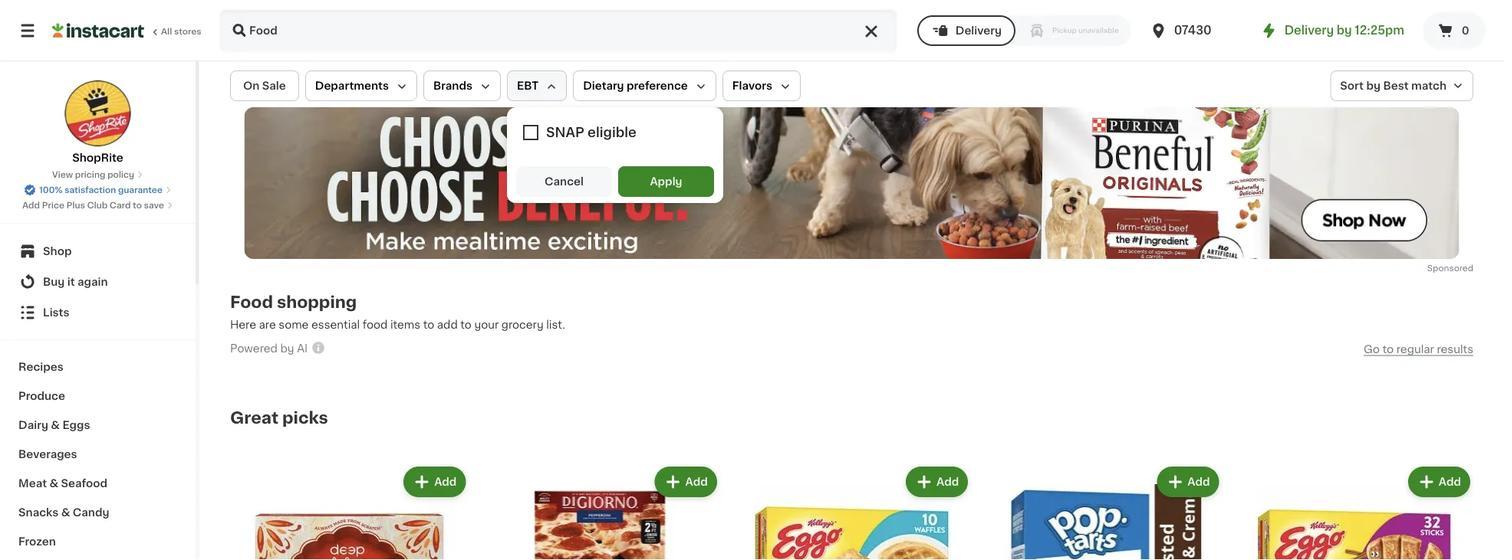 Task type: describe. For each thing, give the bounding box(es) containing it.
lists
[[43, 308, 69, 318]]

sale
[[262, 81, 286, 91]]

powered
[[230, 343, 278, 354]]

07430
[[1174, 25, 1212, 36]]

beverages link
[[9, 440, 186, 469]]

sort by best match
[[1340, 81, 1447, 91]]

ebt
[[517, 81, 539, 91]]

delivery button
[[917, 15, 1015, 46]]

view
[[52, 171, 73, 179]]

add button for 3rd product group from the right
[[907, 469, 967, 496]]

preference
[[627, 81, 688, 91]]

club
[[87, 201, 108, 210]]

to inside button
[[1383, 344, 1394, 355]]

shoprite link
[[64, 80, 132, 166]]

07430 button
[[1149, 9, 1241, 52]]

• sponsored: choose joy. choose beneful image
[[244, 107, 1459, 259]]

essential
[[311, 320, 360, 331]]

100% satisfaction guarantee button
[[24, 181, 172, 196]]

& for dairy
[[51, 420, 60, 431]]

Search field
[[221, 11, 896, 51]]

sort
[[1340, 81, 1364, 91]]

0
[[1462, 25, 1469, 36]]

snacks & candy
[[18, 508, 109, 518]]

add button for first product group from left
[[405, 469, 464, 496]]

shop link
[[9, 236, 186, 267]]

100%
[[39, 186, 62, 194]]

go to regular results
[[1364, 344, 1473, 355]]

produce link
[[9, 382, 186, 411]]

to left add
[[423, 320, 434, 331]]

all stores
[[161, 27, 201, 36]]

0 button
[[1423, 12, 1486, 49]]

here
[[230, 320, 256, 331]]

recipes
[[18, 362, 63, 373]]

dairy & eggs link
[[9, 411, 186, 440]]

frozen link
[[9, 528, 186, 557]]

match
[[1411, 81, 1447, 91]]

powered by ai link
[[230, 341, 326, 360]]

candy
[[73, 508, 109, 518]]

grocery
[[502, 320, 544, 331]]

add for 4th product group
[[1188, 477, 1210, 488]]

list.
[[546, 320, 565, 331]]

dairy
[[18, 420, 48, 431]]

on
[[243, 81, 260, 91]]

items
[[390, 320, 420, 331]]

cancel button
[[516, 166, 612, 197]]

picks
[[282, 410, 328, 426]]

your
[[474, 320, 499, 331]]

powered by ai
[[230, 343, 308, 354]]

meat & seafood
[[18, 479, 107, 489]]

best
[[1383, 81, 1409, 91]]

add price plus club card to save link
[[22, 199, 173, 212]]

add for second product group from the left
[[685, 477, 708, 488]]

save
[[144, 201, 164, 210]]

1 product group from the left
[[230, 464, 469, 561]]

100% satisfaction guarantee
[[39, 186, 163, 194]]

ai
[[297, 343, 308, 354]]

lists link
[[9, 298, 186, 328]]

food
[[230, 294, 273, 310]]

4 product group from the left
[[983, 464, 1222, 561]]

view pricing policy
[[52, 171, 134, 179]]

produce
[[18, 391, 65, 402]]

add for 3rd product group from the right
[[936, 477, 959, 488]]

great
[[230, 410, 279, 426]]

it
[[67, 277, 75, 288]]

nsored
[[1444, 264, 1473, 273]]

3 product group from the left
[[732, 464, 971, 561]]

beverages
[[18, 449, 77, 460]]

dietary preference button
[[573, 71, 716, 101]]

instacart logo image
[[52, 21, 144, 40]]

go to regular results button
[[1364, 343, 1473, 356]]

frozen
[[18, 537, 56, 548]]



Task type: locate. For each thing, give the bounding box(es) containing it.
add button for second product group from the left
[[656, 469, 715, 496]]

price
[[42, 201, 64, 210]]

2 product group from the left
[[481, 464, 720, 561]]

service type group
[[917, 15, 1131, 46]]

Best match Sort by field
[[1330, 71, 1473, 101]]

1 horizontal spatial delivery
[[1284, 25, 1334, 36]]

& for meat
[[49, 479, 58, 489]]

product group
[[230, 464, 469, 561], [481, 464, 720, 561], [732, 464, 971, 561], [983, 464, 1222, 561], [1235, 464, 1473, 561]]

recipes link
[[9, 353, 186, 382]]

None search field
[[219, 9, 897, 52]]

departments
[[315, 81, 389, 91]]

food
[[363, 320, 388, 331]]

delivery for delivery by 12:25pm
[[1284, 25, 1334, 36]]

meat
[[18, 479, 47, 489]]

regular
[[1396, 344, 1434, 355]]

delivery by 12:25pm
[[1284, 25, 1404, 36]]

apply
[[650, 176, 682, 187]]

buy
[[43, 277, 65, 288]]

spo
[[1427, 264, 1444, 273]]

eggs
[[62, 420, 90, 431]]

delivery by 12:25pm link
[[1260, 21, 1404, 40]]

3 add button from the left
[[907, 469, 967, 496]]

pricing
[[75, 171, 105, 179]]

snacks
[[18, 508, 59, 518]]

& for snacks
[[61, 508, 70, 518]]

& inside 'link'
[[51, 420, 60, 431]]

snacks & candy link
[[9, 499, 186, 528]]

by for sort
[[1366, 81, 1381, 91]]

shoprite logo image
[[64, 80, 132, 147]]

are
[[259, 320, 276, 331]]

to right go
[[1383, 344, 1394, 355]]

add
[[437, 320, 458, 331]]

2 horizontal spatial by
[[1366, 81, 1381, 91]]

buy it again
[[43, 277, 108, 288]]

plus
[[66, 201, 85, 210]]

to down guarantee
[[133, 201, 142, 210]]

delivery
[[1284, 25, 1334, 36], [956, 25, 1002, 36]]

here are some essential food items to add to your grocery list.
[[230, 320, 565, 331]]

delivery for delivery
[[956, 25, 1002, 36]]

1 add button from the left
[[405, 469, 464, 496]]

0 vertical spatial &
[[51, 420, 60, 431]]

& left the eggs
[[51, 420, 60, 431]]

brands
[[433, 81, 472, 91]]

all stores link
[[52, 9, 202, 52]]

food shopping
[[230, 294, 357, 310]]

&
[[51, 420, 60, 431], [49, 479, 58, 489], [61, 508, 70, 518]]

2 vertical spatial by
[[280, 343, 294, 354]]

satisfaction
[[65, 186, 116, 194]]

by left 12:25pm on the top
[[1337, 25, 1352, 36]]

ebt button
[[507, 71, 567, 101]]

all
[[161, 27, 172, 36]]

add for 1st product group from the right
[[1439, 477, 1461, 488]]

buy it again link
[[9, 267, 186, 298]]

apply button
[[618, 166, 714, 197]]

by for powered
[[280, 343, 294, 354]]

dietary preference
[[583, 81, 688, 91]]

12:25pm
[[1355, 25, 1404, 36]]

5 product group from the left
[[1235, 464, 1473, 561]]

seafood
[[61, 479, 107, 489]]

flavors
[[732, 81, 772, 91]]

flavors button
[[722, 71, 801, 101]]

add
[[22, 201, 40, 210], [434, 477, 457, 488], [685, 477, 708, 488], [936, 477, 959, 488], [1188, 477, 1210, 488], [1439, 477, 1461, 488]]

4 add button from the left
[[1158, 469, 1218, 496]]

shop
[[43, 246, 72, 257]]

on sale button
[[230, 71, 299, 101]]

5 add button from the left
[[1410, 469, 1469, 496]]

add button for 4th product group
[[1158, 469, 1218, 496]]

go
[[1364, 344, 1380, 355]]

to
[[133, 201, 142, 210], [423, 320, 434, 331], [460, 320, 472, 331], [1383, 344, 1394, 355]]

1 horizontal spatial by
[[1337, 25, 1352, 36]]

results
[[1437, 344, 1473, 355]]

add button for 1st product group from the right
[[1410, 469, 1469, 496]]

dairy & eggs
[[18, 420, 90, 431]]

on sale
[[243, 81, 286, 91]]

by inside field
[[1366, 81, 1381, 91]]

again
[[77, 277, 108, 288]]

0 horizontal spatial delivery
[[956, 25, 1002, 36]]

policy
[[107, 171, 134, 179]]

card
[[110, 201, 131, 210]]

great picks
[[230, 410, 328, 426]]

2 vertical spatial &
[[61, 508, 70, 518]]

by left "ai"
[[280, 343, 294, 354]]

shopping
[[277, 294, 357, 310]]

& left candy at left bottom
[[61, 508, 70, 518]]

view pricing policy link
[[52, 169, 144, 181]]

add price plus club card to save
[[22, 201, 164, 210]]

by right sort on the top right
[[1366, 81, 1381, 91]]

2 add button from the left
[[656, 469, 715, 496]]

dietary
[[583, 81, 624, 91]]

to right add
[[460, 320, 472, 331]]

stores
[[174, 27, 201, 36]]

some
[[279, 320, 309, 331]]

meat & seafood link
[[9, 469, 186, 499]]

1 vertical spatial &
[[49, 479, 58, 489]]

add for first product group from left
[[434, 477, 457, 488]]

by for delivery
[[1337, 25, 1352, 36]]

0 horizontal spatial by
[[280, 343, 294, 354]]

0 vertical spatial by
[[1337, 25, 1352, 36]]

departments button
[[305, 71, 417, 101]]

brands button
[[423, 71, 501, 101]]

1 vertical spatial by
[[1366, 81, 1381, 91]]

delivery inside button
[[956, 25, 1002, 36]]

guarantee
[[118, 186, 163, 194]]

add button
[[405, 469, 464, 496], [656, 469, 715, 496], [907, 469, 967, 496], [1158, 469, 1218, 496], [1410, 469, 1469, 496]]

by
[[1337, 25, 1352, 36], [1366, 81, 1381, 91], [280, 343, 294, 354]]

& right meat
[[49, 479, 58, 489]]

cancel
[[545, 176, 584, 187]]



Task type: vqa. For each thing, say whether or not it's contained in the screenshot.
prices in button
no



